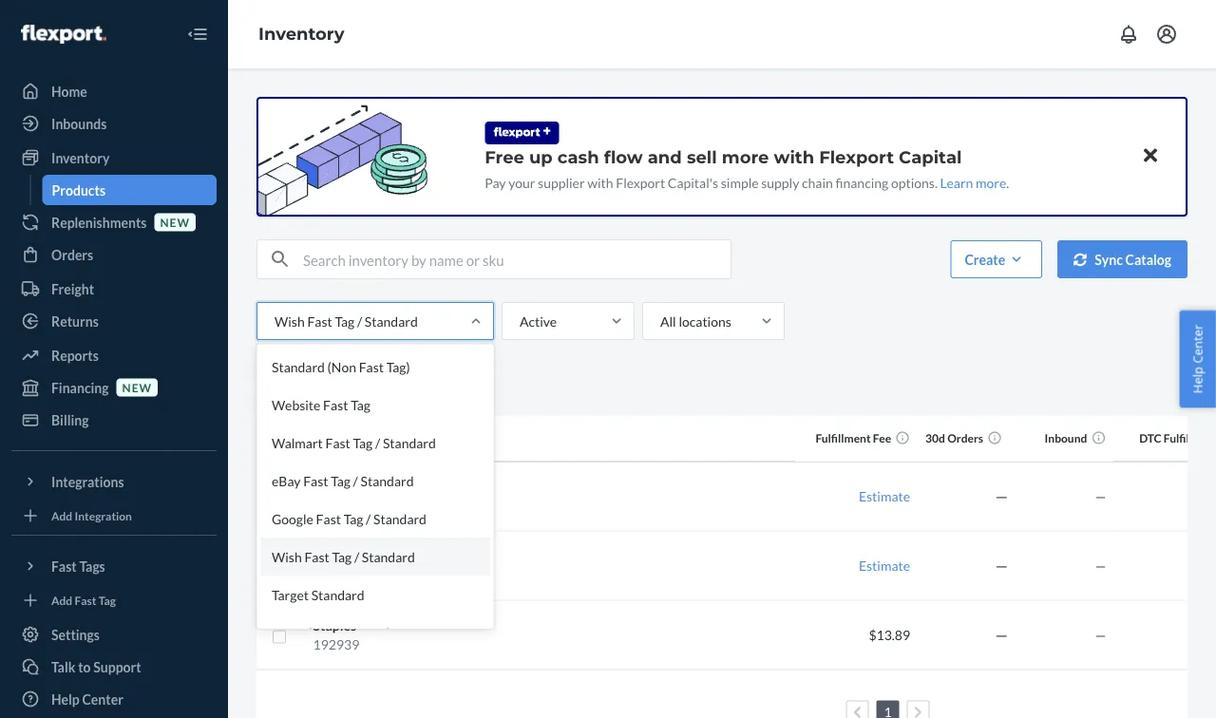 Task type: describe. For each thing, give the bounding box(es) containing it.
sync alt image
[[1074, 253, 1087, 266]]

help center button
[[1180, 310, 1216, 408]]

chevron right image
[[914, 706, 923, 718]]

inbounds
[[51, 115, 107, 132]]

capital
[[899, 146, 962, 167]]

square image for 456195588625
[[272, 560, 287, 575]]

1 vertical spatial wish
[[272, 549, 302, 565]]

walmart fast tag / standard
[[272, 435, 436, 451]]

google fast tag / standard
[[272, 511, 427, 527]]

tag up standard (non fast tag)
[[335, 313, 355, 329]]

inbounds link
[[11, 108, 217, 139]]

center inside button
[[1189, 325, 1206, 364]]

add for add integration
[[51, 509, 72, 523]]

tag up 155496664
[[331, 473, 351, 489]]

1 vertical spatial more
[[976, 174, 1007, 191]]

catalog
[[1126, 251, 1172, 267]]

ebay fast tag / standard
[[272, 473, 414, 489]]

name
[[313, 432, 343, 445]]

add fast tag link
[[11, 589, 217, 612]]

estimate for 456195588625
[[859, 558, 910, 574]]

— for 155496664
[[1095, 488, 1106, 505]]

create button
[[951, 240, 1043, 278]]

website
[[272, 397, 321, 413]]

sync catalog button
[[1058, 240, 1188, 278]]

add integration link
[[11, 505, 217, 527]]

website fast tag
[[272, 397, 370, 413]]

ebay
[[272, 473, 301, 489]]

fast up name
[[323, 397, 348, 413]]

all locations
[[660, 313, 732, 329]]

3 day (non fast tag)
[[272, 625, 391, 641]]

home link
[[11, 76, 217, 106]]

your
[[509, 174, 535, 191]]

walmart
[[272, 435, 323, 451]]

fast up target standard
[[304, 549, 329, 565]]

0 horizontal spatial products
[[52, 182, 106, 198]]

fast tags
[[51, 558, 105, 574]]

fast right ebay
[[303, 473, 328, 489]]

learn
[[940, 174, 973, 191]]

― for 456195588625
[[995, 558, 1008, 574]]

192939
[[313, 637, 359, 653]]

options.
[[891, 174, 938, 191]]

/ right name
[[375, 435, 380, 451]]

learn more link
[[940, 174, 1007, 191]]

1 horizontal spatial orders
[[947, 432, 983, 445]]

Search inventory by name or sku text field
[[303, 240, 731, 278]]

0 horizontal spatial flexport
[[616, 174, 665, 191]]

square image for ―
[[272, 491, 287, 506]]

/ up the 456195588625
[[354, 549, 359, 565]]

settings
[[51, 627, 100, 643]]

0 vertical spatial (non
[[327, 359, 356, 375]]

fast down target standard
[[339, 625, 364, 641]]

inbound
[[1045, 432, 1087, 445]]

replenishments
[[51, 214, 147, 230]]

estimate for 155496664
[[859, 488, 910, 505]]

1 vertical spatial tag)
[[367, 625, 391, 641]]

orders link
[[11, 239, 217, 270]]

support
[[93, 659, 141, 675]]

/ down ebay fast tag / standard
[[366, 511, 371, 527]]

pencil 456195588625
[[313, 548, 406, 583]]

sync catalog
[[1095, 251, 1172, 267]]

.
[[1007, 174, 1009, 191]]

integration
[[75, 509, 132, 523]]

billing link
[[11, 405, 217, 435]]

talk to support
[[51, 659, 141, 675]]

fulfillment fee
[[816, 432, 891, 445]]

― for 155496664
[[995, 488, 1008, 505]]

0 vertical spatial more
[[722, 146, 769, 167]]

sell
[[687, 146, 717, 167]]

30d orders
[[926, 432, 983, 445]]

simple
[[721, 174, 759, 191]]

fast down paper at the bottom of the page
[[316, 511, 341, 527]]

open notifications image
[[1117, 23, 1140, 46]]

standard up website
[[272, 359, 325, 375]]

staples 192939
[[313, 618, 359, 653]]

settings link
[[11, 620, 217, 650]]

up
[[529, 146, 553, 167]]

0 vertical spatial wish fast tag / standard
[[275, 313, 418, 329]]

flow
[[604, 146, 643, 167]]

help center link
[[11, 684, 217, 715]]

square image for 30d orders
[[272, 432, 287, 447]]

close navigation image
[[186, 23, 209, 46]]

chain
[[802, 174, 833, 191]]

products link
[[42, 175, 217, 205]]

financing
[[836, 174, 889, 191]]

tag right name
[[353, 435, 373, 451]]

freight
[[51, 281, 94, 297]]

add integration
[[51, 509, 132, 523]]

reports
[[51, 347, 99, 363]]

standard up standard (non fast tag)
[[365, 313, 418, 329]]

target standard
[[272, 587, 364, 603]]

integrations button
[[11, 467, 217, 497]]

fast up ebay fast tag / standard
[[325, 435, 350, 451]]

fast tags button
[[11, 551, 217, 582]]

— for 456195588625
[[1095, 558, 1106, 574]]

456195588625
[[313, 567, 406, 583]]

0 horizontal spatial help
[[51, 691, 80, 707]]

home
[[51, 83, 87, 99]]

financing
[[51, 380, 109, 396]]

talk to support button
[[11, 652, 217, 682]]

standard up 'pencil 456195588625'
[[373, 511, 427, 527]]

tags
[[79, 558, 105, 574]]



Task type: vqa. For each thing, say whether or not it's contained in the screenshot.
3rd Worldwide from the top
no



Task type: locate. For each thing, give the bounding box(es) containing it.
wish up target
[[272, 549, 302, 565]]

standard
[[365, 313, 418, 329], [272, 359, 325, 375], [383, 435, 436, 451], [361, 473, 414, 489], [373, 511, 427, 527], [362, 549, 415, 565], [311, 587, 364, 603]]

new down reports link
[[122, 380, 152, 394]]

3
[[272, 625, 279, 641]]

1 horizontal spatial inventory
[[258, 23, 345, 44]]

orders up the freight
[[51, 247, 93, 263]]

1 horizontal spatial fulfillment
[[1164, 432, 1216, 445]]

1 vertical spatial (non
[[308, 625, 337, 641]]

1 vertical spatial with
[[587, 174, 613, 191]]

tag down paper at the bottom of the page
[[344, 511, 363, 527]]

1 horizontal spatial products
[[268, 380, 321, 396]]

more
[[722, 146, 769, 167], [976, 174, 1007, 191]]

1 vertical spatial wish fast tag / standard
[[272, 549, 415, 565]]

1 add from the top
[[51, 509, 72, 523]]

1 vertical spatial help
[[51, 691, 80, 707]]

wish up standard (non fast tag)
[[275, 313, 305, 329]]

active
[[520, 313, 557, 329]]

0 vertical spatial estimate link
[[859, 488, 910, 505]]

1 fulfillment from the left
[[816, 432, 871, 445]]

paper
[[313, 479, 348, 495]]

fee
[[873, 432, 891, 445]]

integrations
[[51, 474, 124, 490]]

products up website
[[268, 380, 321, 396]]

1 vertical spatial square image
[[272, 491, 287, 506]]

fast down tags
[[75, 593, 96, 607]]

0 horizontal spatial orders
[[51, 247, 93, 263]]

tag up walmart fast tag / standard
[[351, 397, 370, 413]]

fulfillment
[[816, 432, 871, 445], [1164, 432, 1216, 445]]

(non right day
[[308, 625, 337, 641]]

1 vertical spatial products
[[268, 380, 321, 396]]

1 estimate link from the top
[[859, 488, 910, 505]]

0 horizontal spatial help center
[[51, 691, 123, 707]]

flexport down the flow
[[616, 174, 665, 191]]

pencil
[[313, 548, 350, 564]]

2 square image from the top
[[272, 491, 287, 506]]

and
[[648, 146, 682, 167]]

0 vertical spatial estimate
[[859, 488, 910, 505]]

0 vertical spatial center
[[1189, 325, 1206, 364]]

with up supply
[[774, 146, 814, 167]]

0 vertical spatial —
[[1095, 488, 1106, 505]]

estimate link down 'fee'
[[859, 488, 910, 505]]

new for replenishments
[[160, 215, 190, 229]]

1 estimate from the top
[[859, 488, 910, 505]]

help center inside help center link
[[51, 691, 123, 707]]

3 — from the top
[[1095, 627, 1106, 643]]

estimate link
[[859, 488, 910, 505], [859, 558, 910, 574]]

/ right paper at the bottom of the page
[[353, 473, 358, 489]]

1 square image from the top
[[272, 432, 287, 447]]

square image
[[272, 432, 287, 447], [272, 491, 287, 506]]

sync
[[1095, 251, 1123, 267]]

/ up standard (non fast tag)
[[357, 313, 362, 329]]

capital's
[[668, 174, 718, 191]]

wish fast tag / standard up standard (non fast tag)
[[275, 313, 418, 329]]

estimate link for 456195588625
[[859, 558, 910, 574]]

flexport up "financing"
[[819, 146, 894, 167]]

estimate link for 155496664
[[859, 488, 910, 505]]

1 horizontal spatial inventory link
[[258, 23, 345, 44]]

tag down the fast tags dropdown button
[[99, 593, 116, 607]]

fulfillment right dtc in the right bottom of the page
[[1164, 432, 1216, 445]]

1 vertical spatial new
[[122, 380, 152, 394]]

help center
[[1189, 325, 1206, 394], [51, 691, 123, 707]]

2 estimate from the top
[[859, 558, 910, 574]]

square image down website
[[272, 432, 287, 447]]

add
[[51, 509, 72, 523], [51, 593, 72, 607]]

0 vertical spatial add
[[51, 509, 72, 523]]

0 vertical spatial square image
[[272, 560, 287, 575]]

add fast tag
[[51, 593, 116, 607]]

1 vertical spatial ―
[[995, 558, 1008, 574]]

1 vertical spatial help center
[[51, 691, 123, 707]]

wish
[[275, 313, 305, 329], [272, 549, 302, 565]]

(non
[[327, 359, 356, 375], [308, 625, 337, 641]]

2 vertical spatial —
[[1095, 627, 1106, 643]]

— for 192939
[[1095, 627, 1106, 643]]

add for add fast tag
[[51, 593, 72, 607]]

1 vertical spatial orders
[[947, 432, 983, 445]]

talk
[[51, 659, 76, 675]]

add left integration
[[51, 509, 72, 523]]

fast
[[307, 313, 332, 329], [359, 359, 384, 375], [323, 397, 348, 413], [325, 435, 350, 451], [303, 473, 328, 489], [316, 511, 341, 527], [304, 549, 329, 565], [51, 558, 77, 574], [75, 593, 96, 607], [339, 625, 364, 641]]

center
[[1189, 325, 1206, 364], [82, 691, 123, 707]]

0 horizontal spatial more
[[722, 146, 769, 167]]

0 horizontal spatial inventory link
[[11, 143, 217, 173]]

—
[[1095, 488, 1106, 505], [1095, 558, 1106, 574], [1095, 627, 1106, 643]]

day
[[282, 625, 305, 641]]

0 vertical spatial wish
[[275, 313, 305, 329]]

help center up dtc fulfillment
[[1189, 325, 1206, 394]]

1 — from the top
[[1095, 488, 1106, 505]]

freight link
[[11, 274, 217, 304]]

1 horizontal spatial help
[[1189, 367, 1206, 394]]

to
[[78, 659, 91, 675]]

0 horizontal spatial new
[[122, 380, 152, 394]]

new down "products" link
[[160, 215, 190, 229]]

tag) right staples 192939
[[367, 625, 391, 641]]

products up "replenishments"
[[52, 182, 106, 198]]

close image
[[1144, 144, 1157, 167]]

chevron left image
[[853, 706, 862, 718]]

2 vertical spatial ―
[[995, 627, 1008, 643]]

dtc fulfillment
[[1140, 432, 1216, 445]]

0 vertical spatial flexport
[[819, 146, 894, 167]]

estimate up $13.89
[[859, 558, 910, 574]]

estimate
[[859, 488, 910, 505], [859, 558, 910, 574]]

1 square image from the top
[[272, 560, 287, 575]]

square image for 192939
[[272, 629, 287, 645]]

3 ― from the top
[[995, 627, 1008, 643]]

2 fulfillment from the left
[[1164, 432, 1216, 445]]

free
[[485, 146, 524, 167]]

staples
[[313, 618, 356, 634]]

2 ― from the top
[[995, 558, 1008, 574]]

pay
[[485, 174, 506, 191]]

flexport logo image
[[21, 25, 106, 44]]

1 vertical spatial flexport
[[616, 174, 665, 191]]

cash
[[558, 146, 599, 167]]

1 horizontal spatial help center
[[1189, 325, 1206, 394]]

1 vertical spatial inventory link
[[11, 143, 217, 173]]

0 vertical spatial new
[[160, 215, 190, 229]]

0 horizontal spatial inventory
[[51, 150, 110, 166]]

open account menu image
[[1155, 23, 1178, 46]]

0 vertical spatial inventory link
[[258, 23, 345, 44]]

1 vertical spatial inventory
[[51, 150, 110, 166]]

standard up the 456195588625
[[362, 549, 415, 565]]

reports link
[[11, 340, 217, 371]]

fast inside add fast tag link
[[75, 593, 96, 607]]

tag up the 456195588625
[[332, 549, 352, 565]]

1 ― from the top
[[995, 488, 1008, 505]]

1 vertical spatial add
[[51, 593, 72, 607]]

help up dtc fulfillment
[[1189, 367, 1206, 394]]

more right learn
[[976, 174, 1007, 191]]

supplier
[[538, 174, 585, 191]]

standard down the 456195588625
[[311, 587, 364, 603]]

0 vertical spatial orders
[[51, 247, 93, 263]]

square image down ebay
[[272, 491, 287, 506]]

locations
[[679, 313, 732, 329]]

0 horizontal spatial with
[[587, 174, 613, 191]]

tag) up walmart fast tag / standard
[[386, 359, 410, 375]]

dtc
[[1140, 432, 1162, 445]]

fast inside dropdown button
[[51, 558, 77, 574]]

standard up 155496664
[[361, 473, 414, 489]]

fast up standard (non fast tag)
[[307, 313, 332, 329]]

1 vertical spatial estimate link
[[859, 558, 910, 574]]

fulfillment left 'fee'
[[816, 432, 871, 445]]

with
[[774, 146, 814, 167], [587, 174, 613, 191]]

help inside button
[[1189, 367, 1206, 394]]

30d
[[926, 432, 945, 445]]

square image down target
[[272, 629, 287, 645]]

2 square image from the top
[[272, 629, 287, 645]]

1 vertical spatial estimate
[[859, 558, 910, 574]]

help down talk
[[51, 691, 80, 707]]

2 — from the top
[[1095, 558, 1106, 574]]

returns link
[[11, 306, 217, 336]]

0 vertical spatial products
[[52, 182, 106, 198]]

estimate down 'fee'
[[859, 488, 910, 505]]

―
[[995, 488, 1008, 505], [995, 558, 1008, 574], [995, 627, 1008, 643]]

1 vertical spatial center
[[82, 691, 123, 707]]

flexport
[[819, 146, 894, 167], [616, 174, 665, 191]]

paper 155496664
[[313, 479, 383, 514]]

1 horizontal spatial center
[[1189, 325, 1206, 364]]

0 vertical spatial ―
[[995, 488, 1008, 505]]

0 vertical spatial help center
[[1189, 325, 1206, 394]]

/
[[357, 313, 362, 329], [375, 435, 380, 451], [353, 473, 358, 489], [366, 511, 371, 527], [354, 549, 359, 565]]

fast left tags
[[51, 558, 77, 574]]

fast up "website fast tag"
[[359, 359, 384, 375]]

1 horizontal spatial more
[[976, 174, 1007, 191]]

155496664
[[313, 498, 383, 514]]

0 vertical spatial with
[[774, 146, 814, 167]]

standard (non fast tag)
[[272, 359, 410, 375]]

create
[[965, 251, 1006, 267]]

2 estimate link from the top
[[859, 558, 910, 574]]

help center down to
[[51, 691, 123, 707]]

square image
[[272, 560, 287, 575], [272, 629, 287, 645]]

orders
[[51, 247, 93, 263], [947, 432, 983, 445]]

2 add from the top
[[51, 593, 72, 607]]

1 horizontal spatial with
[[774, 146, 814, 167]]

help center inside help center button
[[1189, 325, 1206, 394]]

(non up "website fast tag"
[[327, 359, 356, 375]]

0 vertical spatial tag)
[[386, 359, 410, 375]]

estimate link up $13.89
[[859, 558, 910, 574]]

$13.89
[[869, 627, 910, 643]]

google
[[272, 511, 313, 527]]

1 horizontal spatial new
[[160, 215, 190, 229]]

free up cash flow and sell more with flexport capital pay your supplier with flexport capital's simple supply chain financing options. learn more .
[[485, 146, 1009, 191]]

billing
[[51, 412, 89, 428]]

1 vertical spatial square image
[[272, 629, 287, 645]]

0 horizontal spatial center
[[82, 691, 123, 707]]

wish fast tag / standard up the 456195588625
[[272, 549, 415, 565]]

orders right 30d
[[947, 432, 983, 445]]

add up "settings"
[[51, 593, 72, 607]]

1 vertical spatial —
[[1095, 558, 1106, 574]]

new
[[160, 215, 190, 229], [122, 380, 152, 394]]

standard up ebay fast tag / standard
[[383, 435, 436, 451]]

help
[[1189, 367, 1206, 394], [51, 691, 80, 707]]

― for 192939
[[995, 627, 1008, 643]]

0 horizontal spatial fulfillment
[[816, 432, 871, 445]]

inventory
[[258, 23, 345, 44], [51, 150, 110, 166]]

all
[[660, 313, 676, 329]]

0 vertical spatial help
[[1189, 367, 1206, 394]]

1 horizontal spatial flexport
[[819, 146, 894, 167]]

supply
[[761, 174, 799, 191]]

more up simple on the top of the page
[[722, 146, 769, 167]]

returns
[[51, 313, 99, 329]]

square image up target
[[272, 560, 287, 575]]

target
[[272, 587, 309, 603]]

new for financing
[[122, 380, 152, 394]]

with down cash
[[587, 174, 613, 191]]

0 vertical spatial square image
[[272, 432, 287, 447]]

0 vertical spatial inventory
[[258, 23, 345, 44]]



